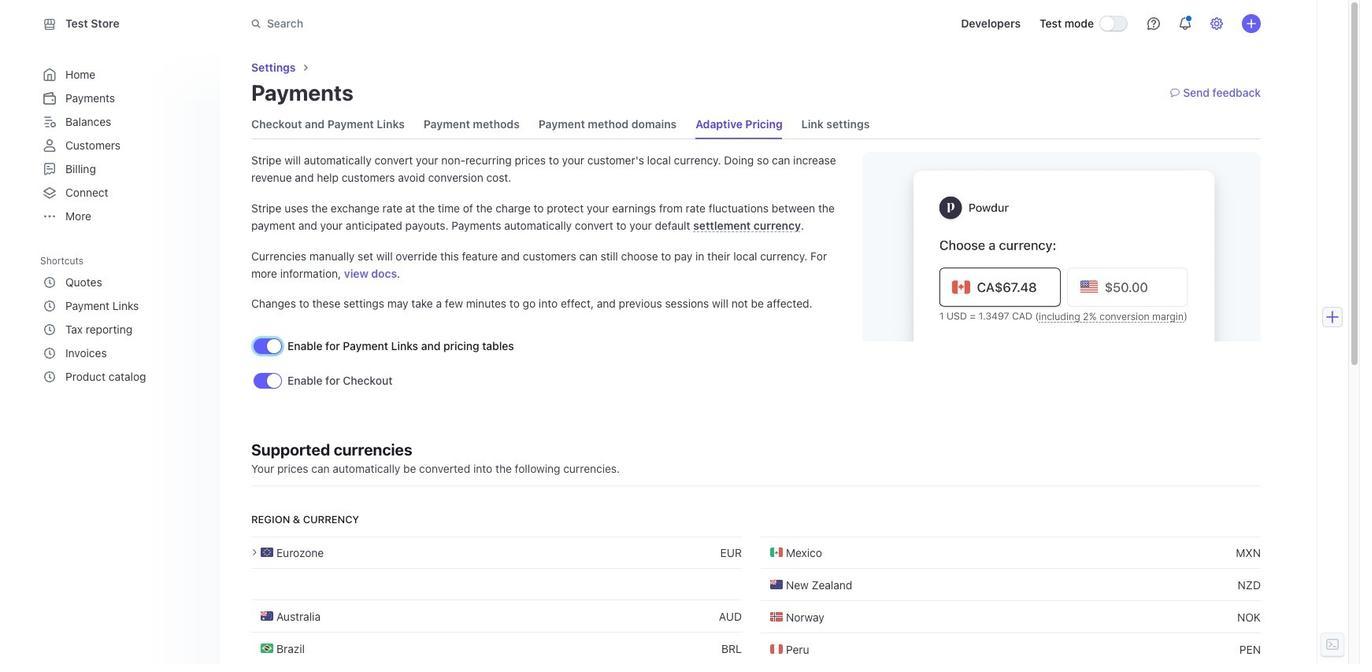 Task type: locate. For each thing, give the bounding box(es) containing it.
shortcuts element
[[40, 250, 207, 389], [40, 271, 204, 389]]

au image
[[261, 611, 273, 623]]

no image
[[770, 611, 783, 624]]

None search field
[[242, 9, 686, 38]]

core navigation links element
[[40, 63, 204, 228]]

a customer in canada views a price localized from usd to cad image
[[862, 152, 1261, 342]]

nz image
[[770, 579, 783, 592]]

eu image
[[261, 547, 273, 559]]

help image
[[1148, 17, 1160, 30]]

Search text field
[[242, 9, 686, 38]]

settings image
[[1211, 17, 1223, 30]]

pe image
[[770, 644, 783, 656]]

mx image
[[770, 547, 783, 559]]

tab list
[[251, 110, 870, 139]]



Task type: describe. For each thing, give the bounding box(es) containing it.
2 shortcuts element from the top
[[40, 271, 204, 389]]

br image
[[261, 643, 273, 655]]

manage shortcuts image
[[191, 256, 201, 265]]

notifications image
[[1179, 17, 1192, 30]]

Test mode checkbox
[[1100, 17, 1127, 31]]

1 shortcuts element from the top
[[40, 250, 207, 389]]



Task type: vqa. For each thing, say whether or not it's contained in the screenshot.
MX image
yes



